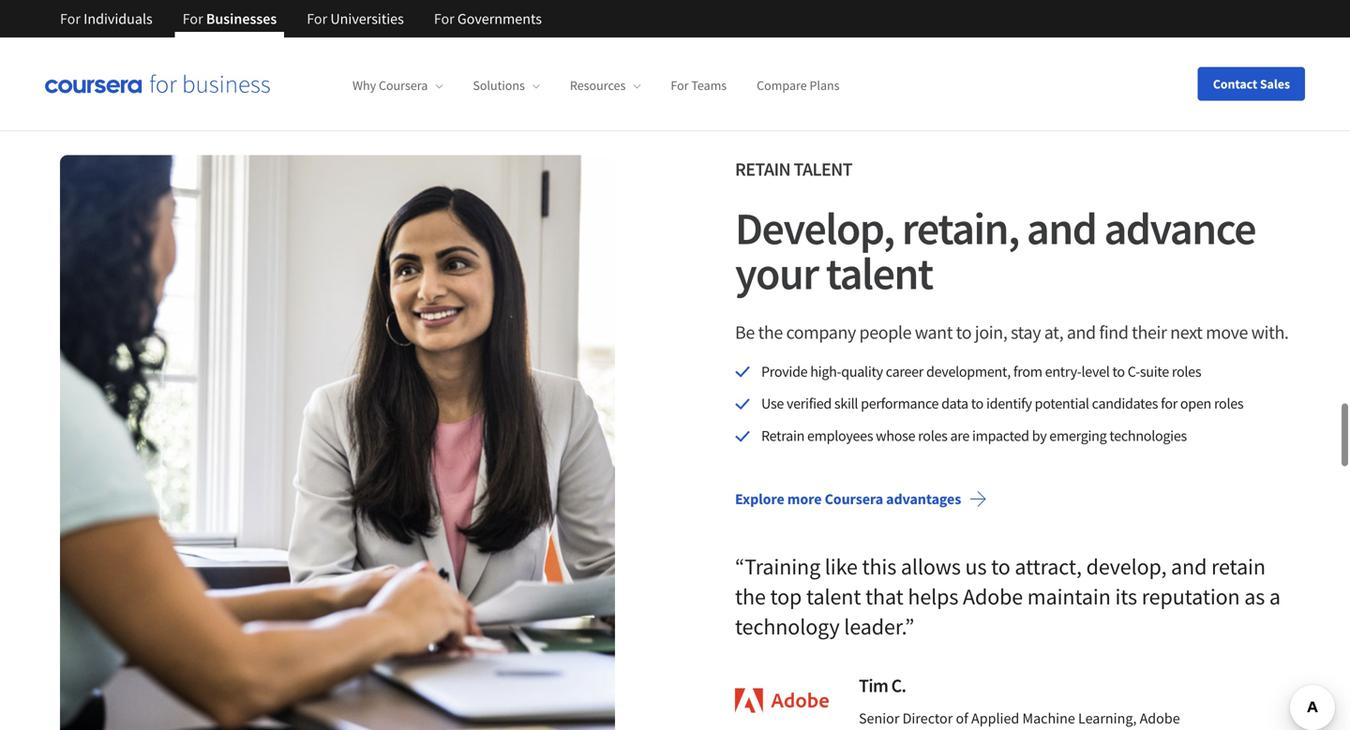 Task type: locate. For each thing, give the bounding box(es) containing it.
1 horizontal spatial coursera
[[825, 490, 883, 509]]

for left digital
[[183, 9, 203, 28]]

roles left are on the bottom of the page
[[918, 427, 947, 445]]

coursera right the why
[[379, 77, 428, 94]]

for
[[60, 9, 81, 28], [183, 9, 203, 28], [307, 9, 327, 28], [434, 9, 454, 28], [671, 77, 689, 94]]

for universities
[[307, 9, 404, 28]]

governments
[[457, 9, 542, 28]]

coursera right the more
[[825, 490, 883, 509]]

leader.
[[844, 613, 905, 641]]

to inside training like this allows us to attract, develop, and retain the top talent that helps adobe maintain its reputation as a technology leader.
[[991, 553, 1010, 581]]

talent down like
[[806, 583, 861, 611]]

people
[[859, 320, 911, 344]]

to left join,
[[956, 320, 971, 344]]

roles right open
[[1214, 394, 1243, 413]]

digital
[[219, 8, 259, 27]]

next
[[1170, 320, 1202, 344]]

with.
[[1251, 320, 1289, 344]]

plans
[[810, 77, 840, 94]]

talent
[[794, 157, 852, 181]]

development,
[[926, 362, 1011, 381]]

0 vertical spatial and
[[1027, 200, 1096, 256]]

for left governments
[[434, 9, 454, 28]]

pwc logo image
[[60, 0, 154, 35]]

0 horizontal spatial roles
[[918, 427, 947, 445]]

1 vertical spatial roles
[[1214, 394, 1243, 413]]

contact sales
[[1213, 75, 1290, 92]]

to
[[956, 320, 971, 344], [1112, 362, 1125, 381], [971, 394, 984, 413], [991, 553, 1010, 581]]

0 vertical spatial roles
[[1172, 362, 1201, 381]]

stay
[[1011, 320, 1041, 344]]

for left individuals
[[60, 9, 81, 28]]

adobe down us
[[963, 583, 1023, 611]]

roles right suite
[[1172, 362, 1201, 381]]

0 vertical spatial coursera
[[379, 77, 428, 94]]

compare plans
[[757, 77, 840, 94]]

their
[[1132, 320, 1167, 344]]

explore more coursera advantages link
[[720, 477, 1002, 522]]

entry-
[[1045, 362, 1081, 381]]

high-
[[810, 362, 841, 381]]

resources link
[[570, 77, 641, 94]]

to right us
[[991, 553, 1010, 581]]

1 vertical spatial talent
[[806, 583, 861, 611]]

the right be
[[758, 320, 783, 344]]

are
[[950, 427, 969, 445]]

compare plans link
[[757, 77, 840, 94]]

like
[[825, 553, 858, 581]]

to left c-
[[1112, 362, 1125, 381]]

adobe logo image
[[735, 688, 829, 713]]

for teams link
[[671, 77, 727, 94]]

to for identify
[[971, 394, 984, 413]]

director
[[902, 709, 953, 728]]

0 vertical spatial talent
[[826, 245, 933, 301]]

the left the top
[[735, 583, 766, 611]]

india
[[340, 8, 372, 27]]

retain talent
[[735, 157, 852, 181]]

roles
[[1172, 362, 1201, 381], [1214, 394, 1243, 413], [918, 427, 947, 445]]

talent up people
[[826, 245, 933, 301]]

performance
[[861, 394, 939, 413]]

retain
[[735, 157, 790, 181]]

top
[[770, 583, 802, 611]]

teams
[[691, 77, 727, 94]]

solutions
[[473, 77, 525, 94]]

1 horizontal spatial roles
[[1172, 362, 1201, 381]]

for for businesses
[[183, 9, 203, 28]]

retain
[[1211, 553, 1266, 581]]

1 horizontal spatial adobe
[[1140, 709, 1180, 728]]

1 vertical spatial and
[[1067, 320, 1096, 344]]

2 vertical spatial and
[[1171, 553, 1207, 581]]

2 vertical spatial roles
[[918, 427, 947, 445]]

for left teams
[[671, 77, 689, 94]]

0 horizontal spatial coursera
[[379, 77, 428, 94]]

career
[[886, 362, 924, 381]]

explore more coursera advantages
[[735, 490, 961, 509]]

data
[[941, 394, 968, 413]]

chief
[[184, 8, 216, 27]]

sales
[[1260, 75, 1290, 92]]

the
[[758, 320, 783, 344], [735, 583, 766, 611]]

quality
[[841, 362, 883, 381]]

machine
[[1022, 709, 1075, 728]]

chief digital officer, pwc india
[[184, 8, 372, 27]]

1 vertical spatial adobe
[[1140, 709, 1180, 728]]

1 vertical spatial the
[[735, 583, 766, 611]]

officer,
[[262, 8, 307, 27]]

technology
[[735, 613, 840, 641]]

employees
[[807, 427, 873, 445]]

for right 'officer,' in the top left of the page
[[307, 9, 327, 28]]

adobe right learning,
[[1140, 709, 1180, 728]]

training like this allows us to attract, develop, and retain the top talent that helps adobe maintain its reputation as a technology leader.
[[735, 553, 1281, 641]]

0 vertical spatial adobe
[[963, 583, 1023, 611]]

banner navigation
[[45, 0, 557, 38]]

for for individuals
[[60, 9, 81, 28]]

whose
[[876, 427, 915, 445]]

open
[[1180, 394, 1211, 413]]

for governments
[[434, 9, 542, 28]]

a
[[1269, 583, 1281, 611]]

talent
[[826, 245, 933, 301], [806, 583, 861, 611]]

and
[[1027, 200, 1096, 256], [1067, 320, 1096, 344], [1171, 553, 1207, 581]]

explore
[[735, 490, 784, 509]]

resources
[[570, 77, 626, 94]]

1 vertical spatial coursera
[[825, 490, 883, 509]]

that
[[865, 583, 904, 611]]

retain,
[[902, 200, 1019, 256]]

for individuals
[[60, 9, 153, 28]]

0 horizontal spatial adobe
[[963, 583, 1023, 611]]

to right data
[[971, 394, 984, 413]]

2 horizontal spatial roles
[[1214, 394, 1243, 413]]

provide high-quality career development, from entry-level to c-suite roles
[[761, 362, 1201, 381]]

coursera
[[379, 77, 428, 94], [825, 490, 883, 509]]

adobe
[[963, 583, 1023, 611], [1140, 709, 1180, 728]]

0 vertical spatial the
[[758, 320, 783, 344]]



Task type: vqa. For each thing, say whether or not it's contained in the screenshot.
Talent
yes



Task type: describe. For each thing, give the bounding box(es) containing it.
to for attract,
[[991, 553, 1010, 581]]

potential
[[1035, 394, 1089, 413]]

more
[[787, 490, 822, 509]]

talent inside training like this allows us to attract, develop, and retain the top talent that helps adobe maintain its reputation as a technology leader.
[[806, 583, 861, 611]]

coursera hiring solutions image
[[60, 155, 615, 730]]

advance
[[1104, 200, 1256, 256]]

coursera for business image
[[45, 74, 270, 93]]

for for universities
[[307, 9, 327, 28]]

for for governments
[[434, 9, 454, 28]]

universities
[[330, 9, 404, 28]]

develop, retain, and advance your talent
[[735, 200, 1256, 301]]

allows
[[901, 553, 961, 581]]

senior director of applied machine learning, adobe
[[859, 709, 1180, 728]]

tim c.
[[859, 674, 906, 698]]

develop,
[[1086, 553, 1167, 581]]

why coursera
[[353, 77, 428, 94]]

suite
[[1140, 362, 1169, 381]]

talent inside develop, retain, and advance your talent
[[826, 245, 933, 301]]

of
[[956, 709, 968, 728]]

roles for provide high-quality career development, from entry-level to c-suite roles
[[1172, 362, 1201, 381]]

provide
[[761, 362, 808, 381]]

adobe inside training like this allows us to attract, develop, and retain the top talent that helps adobe maintain its reputation as a technology leader.
[[963, 583, 1023, 611]]

training
[[745, 553, 820, 581]]

maintain
[[1027, 583, 1111, 611]]

for
[[1161, 394, 1178, 413]]

at,
[[1044, 320, 1063, 344]]

skill
[[834, 394, 858, 413]]

the inside training like this allows us to attract, develop, and retain the top talent that helps adobe maintain its reputation as a technology leader.
[[735, 583, 766, 611]]

candidates
[[1092, 394, 1158, 413]]

why
[[353, 77, 376, 94]]

develop,
[[735, 200, 894, 256]]

contact sales button
[[1198, 67, 1305, 101]]

from
[[1013, 362, 1042, 381]]

helps
[[908, 583, 958, 611]]

join,
[[975, 320, 1007, 344]]

compare
[[757, 77, 807, 94]]

attract,
[[1015, 553, 1082, 581]]

as
[[1244, 583, 1265, 611]]

find
[[1099, 320, 1128, 344]]

retrain
[[761, 427, 805, 445]]

move
[[1206, 320, 1248, 344]]

learning,
[[1078, 709, 1137, 728]]

retrain employees whose roles are impacted by emerging technologies
[[761, 427, 1187, 445]]

for businesses
[[183, 9, 277, 28]]

to for join,
[[956, 320, 971, 344]]

technologies
[[1109, 427, 1187, 445]]

us
[[965, 553, 987, 581]]

its
[[1115, 583, 1137, 611]]

your
[[735, 245, 818, 301]]

this
[[862, 553, 896, 581]]

senior
[[859, 709, 899, 728]]

roles for use verified skill performance data to identify potential candidates for open roles
[[1214, 394, 1243, 413]]

applied
[[971, 709, 1019, 728]]

level
[[1081, 362, 1110, 381]]

c.
[[891, 674, 906, 698]]

pwc
[[310, 8, 337, 27]]

and inside develop, retain, and advance your talent
[[1027, 200, 1096, 256]]

reputation
[[1142, 583, 1240, 611]]

solutions link
[[473, 77, 540, 94]]

why coursera link
[[353, 77, 443, 94]]

be the company people want to join, stay at, and find their next move with.
[[735, 320, 1289, 344]]

and inside training like this allows us to attract, develop, and retain the top talent that helps adobe maintain its reputation as a technology leader.
[[1171, 553, 1207, 581]]

use verified skill performance data to identify potential candidates for open roles
[[761, 394, 1243, 413]]

individuals
[[84, 9, 153, 28]]

want
[[915, 320, 953, 344]]

emerging
[[1049, 427, 1107, 445]]

use
[[761, 394, 784, 413]]

businesses
[[206, 9, 277, 28]]

impacted
[[972, 427, 1029, 445]]

company
[[786, 320, 856, 344]]

c-
[[1128, 362, 1140, 381]]

for teams
[[671, 77, 727, 94]]

by
[[1032, 427, 1047, 445]]

tim
[[859, 674, 888, 698]]



